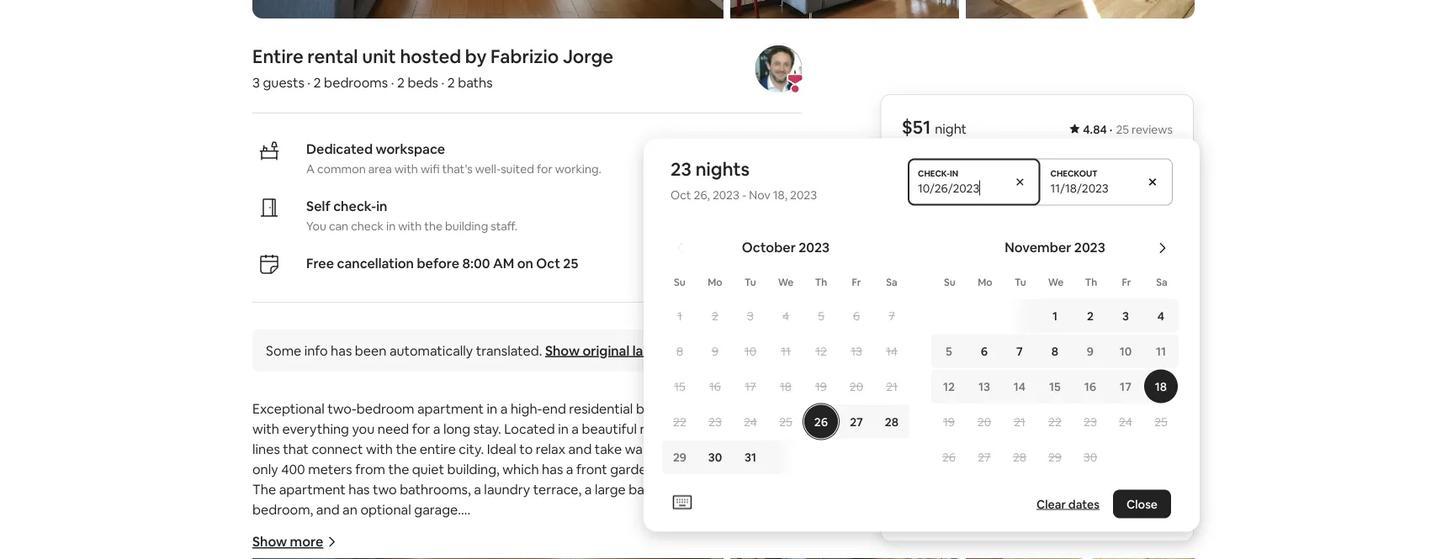 Task type: vqa. For each thing, say whether or not it's contained in the screenshot.
Save this Experience image in the "The Genuine Non Touristy Viñales Valley <also from Viñales>" group
no



Task type: describe. For each thing, give the bounding box(es) containing it.
a down front in the bottom left of the page
[[585, 481, 592, 499]]

0 horizontal spatial 21
[[886, 379, 898, 394]]

1 vertical spatial you
[[969, 320, 989, 335]]

before
[[417, 255, 459, 272]]

2 17 button from the left
[[1108, 370, 1143, 403]]

dedicated workspace a common area with wifi that's well-suited for working.
[[306, 141, 601, 177]]

bright apartment close to the seafront image 5 image
[[966, 0, 1195, 19]]

you
[[352, 421, 375, 438]]

only
[[252, 461, 278, 478]]

you won't be charged yet
[[969, 320, 1106, 335]]

MM/DD/YYYY text field
[[918, 180, 1000, 196]]

oct inside 23 nights oct 26, 2023 - nov 18, 2023
[[671, 187, 691, 202]]

workspace
[[376, 141, 445, 158]]

guests
[[263, 74, 304, 91]]

1 vertical spatial -
[[1144, 385, 1150, 403]]

0 vertical spatial 27 button
[[839, 405, 874, 439]]

25 right 4.84
[[1116, 122, 1129, 137]]

1 17 from the left
[[745, 379, 756, 394]]

1 horizontal spatial fee
[[994, 446, 1014, 463]]

0 vertical spatial 27
[[850, 414, 863, 430]]

- inside 23 nights oct 26, 2023 - nov 18, 2023
[[742, 187, 746, 202]]

0 horizontal spatial 6 button
[[839, 299, 874, 333]]

25 up 31 button
[[779, 414, 792, 430]]

translated.
[[476, 342, 542, 360]]

automatically
[[389, 342, 473, 360]]

1 horizontal spatial 7 button
[[1002, 334, 1037, 368]]

2 vertical spatial has
[[349, 481, 370, 499]]

1 horizontal spatial 19
[[943, 414, 955, 430]]

2023 right the november
[[1074, 239, 1105, 256]]

cleaning fee button
[[902, 416, 979, 433]]

0 horizontal spatial 14 button
[[874, 334, 910, 368]]

lines
[[252, 441, 280, 458]]

1 vertical spatial apartment
[[279, 481, 346, 499]]

1 vertical spatial 20 button
[[967, 405, 1002, 439]]

end
[[542, 401, 566, 418]]

2 24 from the left
[[1119, 414, 1132, 430]]

0 vertical spatial 13 button
[[839, 334, 874, 368]]

0 vertical spatial 13
[[851, 344, 862, 359]]

a left high-
[[500, 401, 508, 418]]

rental
[[307, 45, 358, 69]]

by
[[465, 45, 487, 69]]

won't
[[991, 320, 1022, 335]]

0 horizontal spatial residential
[[569, 401, 633, 418]]

beautiful
[[582, 421, 637, 438]]

2 23 button from the left
[[1073, 405, 1108, 439]]

2 th from the left
[[1085, 276, 1097, 289]]

0 horizontal spatial 14
[[886, 344, 898, 359]]

2 16 from the left
[[1084, 379, 1096, 394]]

1 horizontal spatial show
[[545, 342, 580, 360]]

working.
[[555, 162, 601, 177]]

hosted
[[400, 45, 461, 69]]

30 for first 30 button from the left
[[708, 450, 722, 465]]

check-
[[333, 198, 376, 215]]

clear dates button
[[1030, 490, 1106, 519]]

reserve
[[1012, 278, 1063, 295]]

city.
[[459, 441, 484, 458]]

two
[[373, 481, 397, 499]]

show more
[[252, 534, 323, 551]]

1 horizontal spatial 21 button
[[1002, 405, 1037, 439]]

1 horizontal spatial is
[[789, 441, 798, 458]]

1 horizontal spatial 13
[[979, 379, 990, 394]]

1 vertical spatial 5
[[946, 344, 952, 359]]

1 horizontal spatial 14
[[1014, 379, 1026, 394]]

the up two
[[388, 461, 409, 478]]

0 horizontal spatial and
[[316, 501, 340, 519]]

1 horizontal spatial 5 button
[[931, 334, 967, 368]]

two-
[[327, 401, 357, 418]]

1 vertical spatial 27 button
[[967, 440, 1002, 474]]

free
[[306, 255, 334, 272]]

a left front in the bottom left of the page
[[566, 461, 573, 478]]

discount
[[979, 385, 1032, 403]]

in right check
[[386, 219, 396, 234]]

2 8 from the left
[[1052, 344, 1059, 359]]

11/18/2023
[[1048, 180, 1106, 196]]

2 24 button from the left
[[1108, 405, 1143, 439]]

0 vertical spatial 7
[[889, 308, 895, 324]]

quiet
[[412, 461, 444, 478]]

you inside self check-in you can check in with the building staff.
[[306, 219, 326, 234]]

10 for second 10 button
[[1120, 344, 1132, 359]]

weekly stay discount
[[902, 385, 1032, 403]]

1 vertical spatial 19 button
[[931, 405, 967, 439]]

30 for first 30 button from right
[[1084, 450, 1097, 465]]

walks
[[625, 441, 659, 458]]

1 25 button from the left
[[768, 405, 804, 439]]

well-
[[475, 162, 501, 177]]

0 vertical spatial has
[[331, 342, 352, 360]]

1 17 button from the left
[[733, 370, 768, 403]]

3 inside "entire rental unit hosted by fabrizio jorge 3 guests · 2 bedrooms · 2 beds · 2 baths"
[[252, 74, 260, 91]]

0 horizontal spatial 6
[[853, 308, 860, 324]]

1 15 from the left
[[674, 379, 686, 394]]

which
[[503, 461, 539, 478]]

1 horizontal spatial and
[[568, 441, 592, 458]]

31
[[745, 450, 756, 465]]

1 vertical spatial has
[[542, 461, 563, 478]]

1 horizontal spatial 12
[[943, 379, 955, 394]]

$53 x 23 nights
[[902, 355, 994, 372]]

with down along
[[657, 461, 684, 478]]

0 vertical spatial 26
[[814, 414, 828, 430]]

1 fr from the left
[[852, 276, 861, 289]]

0 vertical spatial 19
[[815, 379, 827, 394]]

2 su from the left
[[944, 276, 956, 289]]

terrace,
[[533, 481, 582, 499]]

bedroom
[[357, 401, 414, 418]]

common
[[317, 162, 366, 177]]

service
[[947, 446, 991, 463]]

1 horizontal spatial residential
[[640, 421, 704, 438]]

bright apartment close to the seafront image 3 image
[[730, 0, 959, 19]]

area,
[[707, 421, 737, 438]]

$80
[[1149, 416, 1173, 433]]

2 15 button from the left
[[1037, 370, 1073, 403]]

long
[[443, 421, 470, 438]]

with inside dedicated workspace a common area with wifi that's well-suited for working.
[[395, 162, 418, 177]]

0 horizontal spatial 28 button
[[874, 405, 910, 439]]

11 for 2nd 11 button
[[1156, 344, 1166, 359]]

a down building,
[[474, 481, 481, 499]]

original
[[583, 342, 630, 360]]

1 3 button from the left
[[733, 299, 768, 333]]

wifi
[[421, 162, 440, 177]]

november
[[1005, 239, 1071, 256]]

1 vertical spatial show
[[252, 534, 287, 551]]

0 vertical spatial 19 button
[[804, 370, 839, 403]]

ideal
[[487, 441, 516, 458]]

show original language button
[[545, 342, 691, 360]]

airbnb service fee
[[902, 446, 1014, 463]]

10/26/2023
[[912, 180, 974, 196]]

beds
[[408, 74, 438, 91]]

some info has been automatically translated. show original language
[[266, 342, 691, 360]]

reviews
[[1132, 122, 1173, 137]]

high-
[[511, 401, 542, 418]]

exceptional two-bedroom apartment in a high-end residential building. everything is new with everything you need for a long stay. located in a beautiful residential area, with bus lines that connect with the entire city. ideal to relax and take walks along the coast that is only 400 meters from the quiet building, which has a front garden with large trees. the apartment has two bathrooms, a laundry terrace, a large balcony in the main bedroom, and an optional garage.
[[252, 401, 802, 519]]

23 nights oct 26, 2023 - nov 18, 2023
[[671, 157, 817, 202]]

1 horizontal spatial 21
[[1014, 414, 1026, 430]]

1 horizontal spatial large
[[687, 461, 718, 478]]

0 horizontal spatial large
[[595, 481, 626, 499]]

meters
[[308, 461, 352, 478]]

20 for 20 button to the bottom
[[978, 414, 991, 430]]

1 horizontal spatial 14 button
[[1002, 370, 1037, 403]]

1 22 button from the left
[[662, 405, 698, 439]]

clear
[[1037, 497, 1066, 512]]

1 th from the left
[[815, 276, 827, 289]]

the left main
[[694, 481, 715, 499]]

2 11 button from the left
[[1143, 334, 1179, 368]]

show more button
[[252, 534, 337, 551]]

with up coast
[[740, 421, 767, 438]]

take
[[595, 441, 622, 458]]

2023 right 18,
[[790, 187, 817, 202]]

· right guests
[[307, 74, 311, 91]]

in down end
[[558, 421, 569, 438]]

balcony
[[629, 481, 677, 499]]

1 su from the left
[[674, 276, 686, 289]]

self check-in you can check in with the building staff.
[[306, 198, 518, 234]]

2 25 button from the left
[[1143, 405, 1179, 439]]

nov
[[749, 187, 770, 202]]

2 16 button from the left
[[1073, 370, 1108, 403]]

1 horizontal spatial 6
[[981, 344, 988, 359]]

calendar application
[[644, 221, 1447, 511]]

a
[[306, 162, 315, 177]]

october
[[742, 239, 796, 256]]

building.
[[636, 401, 688, 418]]

20 for 20 button to the left
[[850, 379, 863, 394]]

garage.
[[414, 501, 461, 519]]

23 inside 23 nights oct 26, 2023 - nov 18, 2023
[[671, 157, 692, 181]]

a left beautiful
[[572, 421, 579, 438]]

1 16 button from the left
[[698, 370, 733, 403]]

1 sa from the left
[[886, 276, 898, 289]]

1 vertical spatial 6 button
[[967, 334, 1002, 368]]

1 9 button from the left
[[698, 334, 733, 368]]

400
[[281, 461, 305, 478]]

· right 4.84
[[1110, 122, 1113, 137]]

2 15 from the left
[[1049, 379, 1061, 394]]

9 for 2nd '9' button from right
[[712, 344, 719, 359]]

0 horizontal spatial 5 button
[[804, 299, 839, 333]]

1 vertical spatial 13 button
[[967, 370, 1002, 403]]

Add date text field
[[1050, 180, 1133, 196]]

coast
[[723, 441, 757, 458]]

2 2 button from the left
[[1073, 299, 1108, 333]]

relax
[[536, 441, 565, 458]]

0 vertical spatial 5
[[818, 308, 824, 324]]

1 vertical spatial 26
[[942, 450, 956, 465]]

more
[[290, 534, 323, 551]]

november 2023
[[1005, 239, 1105, 256]]

airbnb
[[902, 446, 944, 463]]

along
[[662, 441, 696, 458]]

1 horizontal spatial 27
[[978, 450, 991, 465]]

1 horizontal spatial nights
[[956, 355, 994, 372]]

1 23 button from the left
[[698, 405, 733, 439]]

area
[[368, 162, 392, 177]]

1 4 button from the left
[[768, 299, 804, 333]]

1 2 button from the left
[[698, 299, 733, 333]]

entire
[[252, 45, 303, 69]]

in up stay.
[[487, 401, 497, 418]]

1 mo from the left
[[708, 276, 723, 289]]

bedrooms
[[324, 74, 388, 91]]

cleaning fee
[[902, 416, 979, 433]]



Task type: locate. For each thing, give the bounding box(es) containing it.
1 30 button from the left
[[698, 440, 733, 474]]

28 left the cleaning
[[885, 414, 899, 430]]

1 30 from the left
[[708, 450, 722, 465]]

1 horizontal spatial apartment
[[417, 401, 484, 418]]

everything
[[282, 421, 349, 438]]

1 horizontal spatial fr
[[1122, 276, 1131, 289]]

27 down the cleaning fee button
[[978, 450, 991, 465]]

0 horizontal spatial 2 button
[[698, 299, 733, 333]]

11 up '$58'
[[1156, 344, 1166, 359]]

yet
[[1088, 320, 1106, 335]]

apartment down the meters
[[279, 481, 346, 499]]

-$58
[[1144, 385, 1173, 403]]

1 horizontal spatial 26 button
[[931, 440, 967, 474]]

1 18 button from the left
[[768, 370, 804, 403]]

2 1 from the left
[[1053, 308, 1058, 324]]

0 horizontal spatial 26
[[814, 414, 828, 430]]

23 button
[[698, 405, 733, 439], [1073, 405, 1108, 439]]

fee
[[959, 416, 979, 433], [994, 446, 1014, 463]]

2 18 from the left
[[1155, 379, 1167, 394]]

1 vertical spatial 21
[[1014, 414, 1026, 430]]

25 button down '$58'
[[1143, 405, 1179, 439]]

1 horizontal spatial 1
[[1053, 308, 1058, 324]]

large
[[687, 461, 718, 478], [595, 481, 626, 499]]

large down front in the bottom left of the page
[[595, 481, 626, 499]]

1 horizontal spatial 11 button
[[1143, 334, 1179, 368]]

2 sa from the left
[[1156, 276, 1168, 289]]

0 horizontal spatial 8
[[676, 344, 683, 359]]

15 up "building." on the left of the page
[[674, 379, 686, 394]]

0 horizontal spatial 27 button
[[839, 405, 874, 439]]

9 button right be
[[1073, 334, 1108, 368]]

tu down the november
[[1015, 276, 1026, 289]]

1 24 from the left
[[744, 414, 757, 430]]

17 button left -$58
[[1108, 370, 1143, 403]]

1 16 from the left
[[709, 379, 721, 394]]

2 30 button from the left
[[1073, 440, 1108, 474]]

2 10 from the left
[[1120, 344, 1132, 359]]

0 horizontal spatial sa
[[886, 276, 898, 289]]

13 left $53
[[851, 344, 862, 359]]

1 horizontal spatial for
[[537, 162, 553, 177]]

residential
[[569, 401, 633, 418], [640, 421, 704, 438]]

laundry
[[484, 481, 530, 499]]

1 4 from the left
[[782, 308, 789, 324]]

0 horizontal spatial oct
[[536, 255, 560, 272]]

1 horizontal spatial 18
[[1155, 379, 1167, 394]]

25 right on
[[563, 255, 578, 272]]

1 up language
[[677, 308, 682, 324]]

nights up 26,
[[696, 157, 750, 181]]

27
[[850, 414, 863, 430], [978, 450, 991, 465]]

20 button left $53
[[839, 370, 874, 403]]

1 vertical spatial 28 button
[[1002, 440, 1037, 474]]

4.84 · 25 reviews
[[1083, 122, 1173, 137]]

2 10 button from the left
[[1108, 334, 1143, 368]]

2 1 button from the left
[[1005, 299, 1073, 333]]

0 horizontal spatial 12
[[815, 344, 827, 359]]

1 horizontal spatial that
[[760, 441, 786, 458]]

15 button
[[662, 370, 698, 403], [1037, 370, 1073, 403]]

an
[[343, 501, 358, 519]]

1 10 from the left
[[745, 344, 757, 359]]

1 horizontal spatial 30
[[1084, 450, 1097, 465]]

1 horizontal spatial 19 button
[[931, 405, 967, 439]]

1 10 button from the left
[[733, 334, 768, 368]]

10 left $1,227
[[1120, 344, 1132, 359]]

16 button up area,
[[698, 370, 733, 403]]

0 horizontal spatial 19 button
[[804, 370, 839, 403]]

0 horizontal spatial 3
[[252, 74, 260, 91]]

0 vertical spatial 5 button
[[804, 299, 839, 333]]

1 9 from the left
[[712, 344, 719, 359]]

am
[[493, 255, 514, 272]]

1 vertical spatial 12 button
[[931, 370, 967, 403]]

has
[[331, 342, 352, 360], [542, 461, 563, 478], [349, 481, 370, 499]]

18
[[780, 379, 792, 394], [1155, 379, 1167, 394]]

2 9 button from the left
[[1073, 334, 1108, 368]]

airbnb service fee button
[[902, 446, 1014, 463]]

1 11 button from the left
[[768, 334, 804, 368]]

1 horizontal spatial 24
[[1119, 414, 1132, 430]]

0 horizontal spatial 15 button
[[662, 370, 698, 403]]

10 for 2nd 10 button from the right
[[745, 344, 757, 359]]

28 for the rightmost "28" button
[[1013, 450, 1027, 465]]

20
[[850, 379, 863, 394], [978, 414, 991, 430]]

· right beds
[[441, 74, 444, 91]]

1 24 button from the left
[[733, 405, 768, 439]]

is
[[761, 401, 770, 418], [789, 441, 798, 458]]

is left new in the bottom right of the page
[[761, 401, 770, 418]]

1 29 button from the left
[[662, 440, 698, 474]]

1 vertical spatial 7
[[1017, 344, 1023, 359]]

be
[[1024, 320, 1038, 335]]

dedicated
[[306, 141, 373, 158]]

29 button right the walks
[[662, 440, 698, 474]]

$53
[[902, 355, 925, 372]]

with up lines
[[252, 421, 279, 438]]

1 horizontal spatial 7
[[1017, 344, 1023, 359]]

4 button
[[768, 299, 804, 333], [1143, 299, 1179, 333]]

7
[[889, 308, 895, 324], [1017, 344, 1023, 359]]

for inside dedicated workspace a common area with wifi that's well-suited for working.
[[537, 162, 553, 177]]

22
[[673, 414, 686, 430], [1048, 414, 1062, 430]]

fr
[[852, 276, 861, 289], [1122, 276, 1131, 289]]

29 button up clear on the bottom of page
[[1037, 440, 1073, 474]]

self
[[306, 198, 330, 215]]

4 button up $1,227
[[1143, 299, 1179, 333]]

apartment
[[417, 401, 484, 418], [279, 481, 346, 499]]

3 button right yet
[[1108, 299, 1143, 333]]

27 button
[[839, 405, 874, 439], [967, 440, 1002, 474]]

15 right discount
[[1049, 379, 1061, 394]]

mo
[[708, 276, 723, 289], [978, 276, 993, 289]]

3 for 2nd '3' button from the left
[[1122, 308, 1129, 324]]

9 down yet
[[1087, 344, 1094, 359]]

28 button
[[874, 405, 910, 439], [1002, 440, 1037, 474]]

$58
[[1149, 385, 1173, 403]]

2 17 from the left
[[1120, 379, 1132, 394]]

1 8 button from the left
[[662, 334, 698, 368]]

bright apartment close to the seafront image 1 image
[[252, 0, 724, 19]]

0 horizontal spatial 26 button
[[804, 405, 839, 439]]

large down along
[[687, 461, 718, 478]]

2 4 button from the left
[[1143, 299, 1179, 333]]

and left an
[[316, 501, 340, 519]]

for right suited
[[537, 162, 553, 177]]

0 horizontal spatial 19
[[815, 379, 827, 394]]

20 left weekly
[[850, 379, 863, 394]]

1 horizontal spatial 28
[[1013, 450, 1027, 465]]

1 vertical spatial 12
[[943, 379, 955, 394]]

$1,425
[[1133, 504, 1173, 521]]

nights up weekly stay discount
[[956, 355, 994, 372]]

2023 right 26,
[[713, 187, 740, 202]]

1 vertical spatial 6
[[981, 344, 988, 359]]

9 right language
[[712, 344, 719, 359]]

22 button up clear on the bottom of page
[[1037, 405, 1073, 439]]

you
[[306, 219, 326, 234], [969, 320, 989, 335]]

need
[[378, 421, 409, 438]]

bus
[[770, 421, 792, 438]]

can
[[329, 219, 348, 234]]

5 right x
[[946, 344, 952, 359]]

1 tu from the left
[[745, 276, 756, 289]]

0 horizontal spatial 27
[[850, 414, 863, 430]]

garden
[[610, 461, 654, 478]]

30 left coast
[[708, 450, 722, 465]]

1 vertical spatial 5 button
[[931, 334, 967, 368]]

11 for 2nd 11 button from the right
[[781, 344, 791, 359]]

1 horizontal spatial 1 button
[[1005, 299, 1073, 333]]

1 horizontal spatial 8
[[1052, 344, 1059, 359]]

2 29 from the left
[[1048, 450, 1062, 465]]

27 button right new in the bottom right of the page
[[839, 405, 874, 439]]

0 horizontal spatial you
[[306, 219, 326, 234]]

building
[[445, 219, 488, 234]]

2 11 from the left
[[1156, 344, 1166, 359]]

0 horizontal spatial 9
[[712, 344, 719, 359]]

9 button
[[698, 334, 733, 368], [1073, 334, 1108, 368]]

4 button down "october 2023"
[[768, 299, 804, 333]]

1 1 from the left
[[677, 308, 682, 324]]

main
[[718, 481, 748, 499]]

8 button up "building." on the left of the page
[[662, 334, 698, 368]]

1 horizontal spatial we
[[1048, 276, 1064, 289]]

we down "october 2023"
[[778, 276, 794, 289]]

3 button down october in the right of the page
[[733, 299, 768, 333]]

2023 right october in the right of the page
[[799, 239, 830, 256]]

1 vertical spatial 20
[[978, 414, 991, 430]]

22 for first 22 button from the left
[[673, 414, 686, 430]]

5 down "october 2023"
[[818, 308, 824, 324]]

4 down "october 2023"
[[782, 308, 789, 324]]

5 button down "october 2023"
[[804, 299, 839, 333]]

1 horizontal spatial 17
[[1120, 379, 1132, 394]]

1 horizontal spatial 4
[[1158, 308, 1165, 324]]

- down $1,227
[[1144, 385, 1150, 403]]

1 horizontal spatial 28 button
[[1002, 440, 1037, 474]]

1 horizontal spatial th
[[1085, 276, 1097, 289]]

0 horizontal spatial 20
[[850, 379, 863, 394]]

5 button right $53
[[931, 334, 967, 368]]

23 button left $80 on the right bottom of page
[[1073, 405, 1108, 439]]

show
[[545, 342, 580, 360], [252, 534, 287, 551]]

for inside exceptional two-bedroom apartment in a high-end residential building. everything is new with everything you need for a long stay. located in a beautiful residential area, with bus lines that connect with the entire city. ideal to relax and take walks along the coast that is only 400 meters from the quiet building, which has a front garden with large trees. the apartment has two bathrooms, a laundry terrace, a large balcony in the main bedroom, and an optional garage.
[[412, 421, 430, 438]]

optional
[[360, 501, 411, 519]]

1
[[677, 308, 682, 324], [1053, 308, 1058, 324]]

28 button down weekly
[[874, 405, 910, 439]]

1 vertical spatial 21 button
[[1002, 405, 1037, 439]]

25
[[1116, 122, 1129, 137], [563, 255, 578, 272], [779, 414, 792, 430], [1155, 414, 1168, 430]]

fabrizio jorge is a superhost. learn more about fabrizio jorge. image
[[755, 46, 802, 93], [755, 46, 802, 93]]

0 horizontal spatial for
[[412, 421, 430, 438]]

0 horizontal spatial 11 button
[[768, 334, 804, 368]]

1 8 from the left
[[676, 344, 683, 359]]

9 for second '9' button from the left
[[1087, 344, 1094, 359]]

1 29 from the left
[[673, 450, 687, 465]]

2 29 button from the left
[[1037, 440, 1073, 474]]

10
[[745, 344, 757, 359], [1120, 344, 1132, 359]]

4
[[782, 308, 789, 324], [1158, 308, 1165, 324]]

and up front in the bottom left of the page
[[568, 441, 592, 458]]

2 we from the left
[[1048, 276, 1064, 289]]

9 button right language
[[698, 334, 733, 368]]

7 button
[[874, 299, 910, 333], [1002, 334, 1037, 368]]

30 button down area,
[[698, 440, 733, 474]]

the down area,
[[699, 441, 720, 458]]

close
[[1127, 497, 1158, 512]]

check
[[351, 219, 384, 234]]

0 horizontal spatial 29 button
[[662, 440, 698, 474]]

0 horizontal spatial 17
[[745, 379, 756, 394]]

2 tu from the left
[[1015, 276, 1026, 289]]

0 horizontal spatial 24 button
[[733, 405, 768, 439]]

25 down '$58'
[[1155, 414, 1168, 430]]

you down self on the left top of the page
[[306, 219, 326, 234]]

close button
[[1113, 490, 1171, 519]]

a left long
[[433, 421, 440, 438]]

that down bus
[[760, 441, 786, 458]]

1 horizontal spatial 30 button
[[1073, 440, 1108, 474]]

1 11 from the left
[[781, 344, 791, 359]]

connect
[[312, 441, 363, 458]]

1 horizontal spatial mo
[[978, 276, 993, 289]]

$51 night
[[902, 115, 967, 139]]

27 button down the cleaning fee button
[[967, 440, 1002, 474]]

in right balcony in the bottom left of the page
[[680, 481, 691, 499]]

1 horizontal spatial 3 button
[[1108, 299, 1143, 333]]

31 button
[[733, 440, 801, 474]]

0 horizontal spatial 16
[[709, 379, 721, 394]]

1 18 from the left
[[780, 379, 792, 394]]

18 button up $80 on the right bottom of page
[[1143, 370, 1179, 403]]

5
[[818, 308, 824, 324], [946, 344, 952, 359]]

1 vertical spatial and
[[316, 501, 340, 519]]

- left nov
[[742, 187, 746, 202]]

1 we from the left
[[778, 276, 794, 289]]

a
[[500, 401, 508, 418], [433, 421, 440, 438], [572, 421, 579, 438], [566, 461, 573, 478], [474, 481, 481, 499], [585, 481, 592, 499]]

0 horizontal spatial 20 button
[[839, 370, 874, 403]]

21 button left x
[[874, 370, 910, 403]]

0 horizontal spatial 10 button
[[733, 334, 768, 368]]

27 right new in the bottom right of the page
[[850, 414, 863, 430]]

14 left $53
[[886, 344, 898, 359]]

1 1 button from the left
[[662, 299, 698, 333]]

24 button up coast
[[733, 405, 768, 439]]

22 for 2nd 22 button
[[1048, 414, 1062, 430]]

30 button up dates
[[1073, 440, 1108, 474]]

stay.
[[473, 421, 501, 438]]

0 horizontal spatial 22
[[673, 414, 686, 430]]

0 horizontal spatial 1 button
[[662, 299, 698, 333]]

1 horizontal spatial 15
[[1049, 379, 1061, 394]]

3 down october in the right of the page
[[747, 308, 754, 324]]

26 button
[[804, 405, 839, 439], [931, 440, 967, 474]]

you left won't
[[969, 320, 989, 335]]

10 button up everything
[[733, 334, 768, 368]]

0 vertical spatial 12 button
[[804, 334, 839, 368]]

17 left -$58
[[1120, 379, 1132, 394]]

4.84
[[1083, 122, 1107, 137]]

6
[[853, 308, 860, 324], [981, 344, 988, 359]]

1 15 button from the left
[[662, 370, 698, 403]]

some
[[266, 342, 301, 360]]

6 button
[[839, 299, 874, 333], [967, 334, 1002, 368]]

nights inside 23 nights oct 26, 2023 - nov 18, 2023
[[696, 157, 750, 181]]

13 button
[[839, 334, 874, 368], [967, 370, 1002, 403]]

0 vertical spatial large
[[687, 461, 718, 478]]

has down the "relax" at the left of page
[[542, 461, 563, 478]]

new
[[773, 401, 799, 418]]

the inside self check-in you can check in with the building staff.
[[424, 219, 443, 234]]

been
[[355, 342, 387, 360]]

2 30 from the left
[[1084, 450, 1097, 465]]

0 horizontal spatial 9 button
[[698, 334, 733, 368]]

2 fr from the left
[[1122, 276, 1131, 289]]

28 for "28" button to the left
[[885, 414, 899, 430]]

free cancellation before 8:00 am on oct 25
[[306, 255, 578, 272]]

14 button left x
[[874, 334, 910, 368]]

0 horizontal spatial 3 button
[[733, 299, 768, 333]]

19 button
[[804, 370, 839, 403], [931, 405, 967, 439]]

29 right the walks
[[673, 450, 687, 465]]

1 vertical spatial 7 button
[[1002, 334, 1037, 368]]

2 3 button from the left
[[1108, 299, 1143, 333]]

2 18 button from the left
[[1143, 370, 1179, 403]]

26 down the cleaning fee button
[[942, 450, 956, 465]]

in up check
[[376, 198, 387, 215]]

1 horizontal spatial 12 button
[[931, 370, 967, 403]]

2 9 from the left
[[1087, 344, 1094, 359]]

0 vertical spatial residential
[[569, 401, 633, 418]]

3 for 2nd '3' button from right
[[747, 308, 754, 324]]

13 right stay
[[979, 379, 990, 394]]

22 button up along
[[662, 405, 698, 439]]

22 up clear on the bottom of page
[[1048, 414, 1062, 430]]

with down workspace
[[395, 162, 418, 177]]

0 horizontal spatial 16 button
[[698, 370, 733, 403]]

2 8 button from the left
[[1037, 334, 1073, 368]]

suited
[[501, 162, 534, 177]]

1 button up language
[[662, 299, 698, 333]]

1 horizontal spatial 15 button
[[1037, 370, 1073, 403]]

1 horizontal spatial 22 button
[[1037, 405, 1073, 439]]

29
[[673, 450, 687, 465], [1048, 450, 1062, 465]]

8 button
[[662, 334, 698, 368], [1037, 334, 1073, 368]]

20 down weekly stay discount
[[978, 414, 991, 430]]

2 22 from the left
[[1048, 414, 1062, 430]]

28
[[885, 414, 899, 430], [1013, 450, 1027, 465]]

tu
[[745, 276, 756, 289], [1015, 276, 1026, 289]]

0 vertical spatial fee
[[959, 416, 979, 433]]

16
[[709, 379, 721, 394], [1084, 379, 1096, 394]]

7 button up discount
[[1002, 334, 1037, 368]]

0 vertical spatial 21 button
[[874, 370, 910, 403]]

1 horizontal spatial su
[[944, 276, 956, 289]]

0 horizontal spatial 13 button
[[839, 334, 874, 368]]

0 vertical spatial 12
[[815, 344, 827, 359]]

2 mo from the left
[[978, 276, 993, 289]]

building,
[[447, 461, 500, 478]]

with right check
[[398, 219, 422, 234]]

1 vertical spatial 27
[[978, 450, 991, 465]]

11 button
[[768, 334, 804, 368], [1143, 334, 1179, 368]]

1 vertical spatial nights
[[956, 355, 994, 372]]

2 that from the left
[[760, 441, 786, 458]]

fee right 'service' at the right of page
[[994, 446, 1014, 463]]

1 horizontal spatial 26
[[942, 450, 956, 465]]

0 horizontal spatial is
[[761, 401, 770, 418]]

1 22 from the left
[[673, 414, 686, 430]]

weekly
[[902, 385, 947, 403]]

charged
[[1041, 320, 1086, 335]]

18 down $1,227
[[1155, 379, 1167, 394]]

30
[[708, 450, 722, 465], [1084, 450, 1097, 465]]

· down the unit
[[391, 74, 394, 91]]

29 for second 29 button from right
[[673, 450, 687, 465]]

reserve button
[[902, 266, 1173, 307]]

1 right be
[[1053, 308, 1058, 324]]

2 22 button from the left
[[1037, 405, 1073, 439]]

1 that from the left
[[283, 441, 309, 458]]

with inside self check-in you can check in with the building staff.
[[398, 219, 422, 234]]

10 button
[[733, 334, 768, 368], [1108, 334, 1143, 368]]

0 vertical spatial 7 button
[[874, 299, 910, 333]]

2 4 from the left
[[1158, 308, 1165, 324]]

x
[[928, 355, 935, 372]]

the down need
[[396, 441, 417, 458]]

8 up "building." on the left of the page
[[676, 344, 683, 359]]

1 vertical spatial oct
[[536, 255, 560, 272]]

with up from
[[366, 441, 393, 458]]

19 button right new in the bottom right of the page
[[804, 370, 839, 403]]

29 for first 29 button from right
[[1048, 450, 1062, 465]]

0 horizontal spatial 10
[[745, 344, 757, 359]]

for up entire
[[412, 421, 430, 438]]



